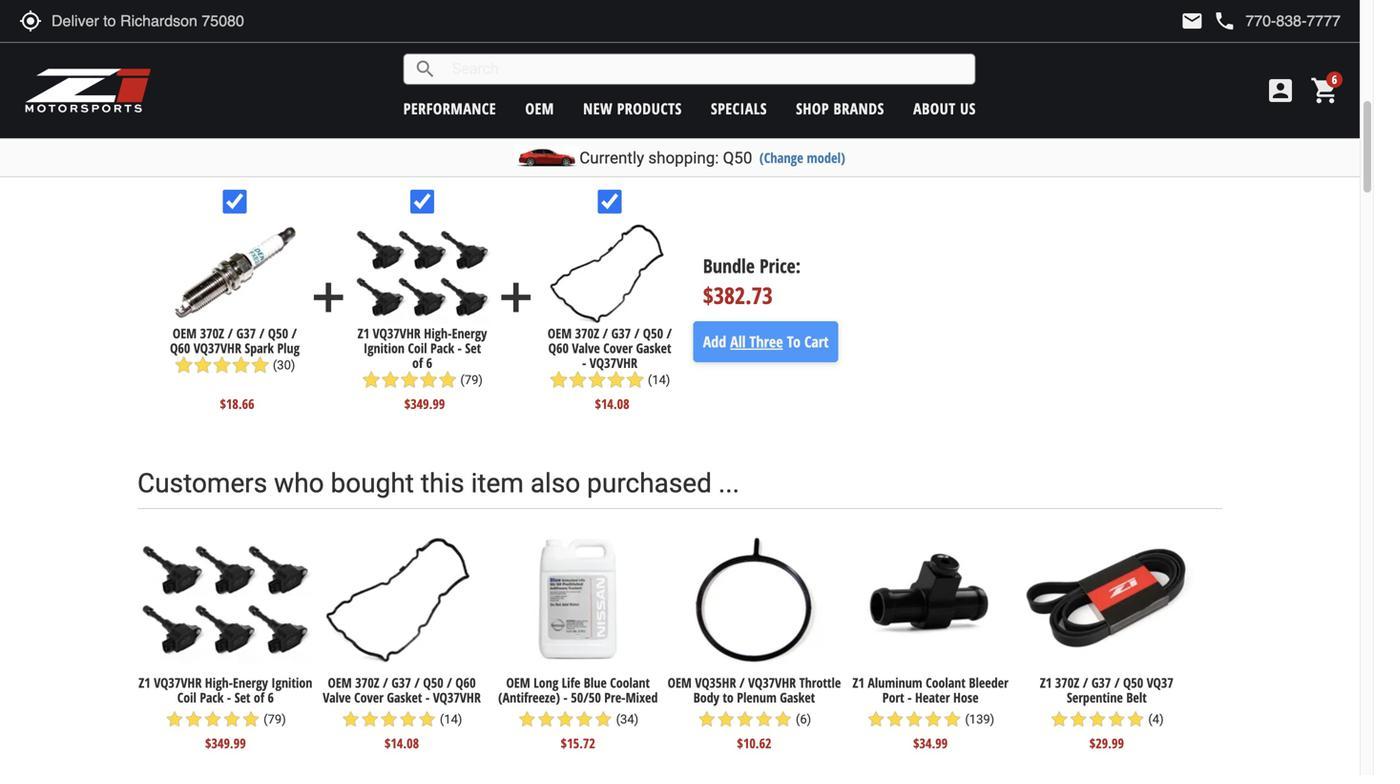 Task type: vqa. For each thing, say whether or not it's contained in the screenshot.
second Inner from the right
no



Task type: describe. For each thing, give the bounding box(es) containing it.
mixed
[[626, 689, 658, 707]]

1 vertical spatial (14)
[[440, 713, 462, 727]]

about inside question_answer ask a question about this product
[[1202, 40, 1233, 58]]

to
[[723, 689, 734, 707]]

add all three to cart
[[703, 332, 829, 352]]

ask
[[1120, 40, 1138, 58]]

(34)
[[616, 713, 639, 727]]

0 horizontal spatial ignition
[[271, 674, 312, 692]]

new
[[583, 98, 613, 119]]

...
[[718, 468, 739, 500]]

mail link
[[1181, 10, 1204, 32]]

g37 inside z1 370z / g37 / q50 vq37 serpentine belt star star star star star (4) $29.99
[[1091, 674, 1111, 692]]

new products link
[[583, 98, 682, 119]]

1 vertical spatial valve
[[323, 689, 351, 707]]

0 vertical spatial of
[[412, 354, 423, 372]]

together
[[359, 118, 465, 149]]

bundle price: $382.73
[[703, 253, 801, 311]]

z1 370z / g37 / q50 vq37 serpentine belt star star star star star (4) $29.99
[[1040, 674, 1174, 753]]

- inside oem long life blue coolant (antifreeze) - 50/50 pre-mixed star star star star star (34) $15.72
[[563, 689, 568, 707]]

0 horizontal spatial $349.99
[[205, 735, 246, 753]]

0 horizontal spatial z1 vq37vhr high-energy ignition coil pack - set of 6 star star star star star (79) $349.99
[[139, 674, 312, 753]]

$18.66
[[220, 395, 254, 413]]

/ inside oem vq35hr / vq37vhr throttle body to plenum gasket star star star star star (6) $10.62
[[739, 674, 745, 692]]

1 horizontal spatial q60
[[455, 674, 476, 692]]

cart
[[804, 332, 829, 352]]

q50 inside oem 370z / g37 / q50 / q60 vq37vhr spark plug star star star star star (30)
[[268, 325, 288, 343]]

mail
[[1181, 10, 1204, 32]]

to
[[787, 332, 801, 352]]

1 vertical spatial energy
[[233, 674, 268, 692]]

hose
[[953, 689, 979, 707]]

1 horizontal spatial high-
[[424, 325, 452, 343]]

specials link
[[711, 98, 767, 119]]

vq35hr
[[695, 674, 736, 692]]

coolant inside z1 aluminum coolant bleeder port - heater hose star star star star star (139) $34.99
[[926, 674, 966, 692]]

also
[[530, 468, 580, 500]]

$15.72
[[561, 735, 595, 753]]

z1 aluminum coolant bleeder port - heater hose star star star star star (139) $34.99
[[853, 674, 1008, 753]]

q50 inside z1 370z / g37 / q50 vq37 serpentine belt star star star star star (4) $29.99
[[1123, 674, 1143, 692]]

pre-
[[604, 689, 626, 707]]

phone
[[1213, 10, 1236, 32]]

$29.99
[[1090, 735, 1124, 753]]

- inside z1 aluminum coolant bleeder port - heater hose star star star star star (139) $34.99
[[908, 689, 912, 707]]

0 vertical spatial set
[[465, 339, 481, 357]]

0 vertical spatial cover
[[603, 339, 633, 357]]

product
[[1261, 40, 1301, 58]]

belt
[[1126, 689, 1147, 707]]

heater
[[915, 689, 950, 707]]

0 horizontal spatial of
[[254, 689, 264, 707]]

shopping_cart
[[1310, 75, 1341, 106]]

370z inside oem 370z / g37 / q50 / q60 vq37vhr spark plug star star star star star (30)
[[200, 325, 224, 343]]

customers
[[137, 468, 267, 500]]

purchased
[[587, 468, 712, 500]]

blue
[[584, 674, 607, 692]]

phone link
[[1213, 10, 1341, 32]]

question_answer ask a question about this product
[[1092, 37, 1301, 60]]

vq37
[[1147, 674, 1174, 692]]

370z inside z1 370z / g37 / q50 vq37 serpentine belt star star star star star (4) $29.99
[[1055, 674, 1079, 692]]

three
[[749, 332, 783, 352]]

z1 for z1 vq37vhr high-energy ignition coil pack - set of 6
[[139, 674, 151, 692]]

oem long life blue coolant (antifreeze) - 50/50 pre-mixed star star star star star (34) $15.72
[[498, 674, 658, 753]]

us
[[960, 98, 976, 119]]

oem inside oem long life blue coolant (antifreeze) - 50/50 pre-mixed star star star star star (34) $15.72
[[506, 674, 530, 692]]

0 vertical spatial valve
[[572, 339, 600, 357]]

who
[[274, 468, 324, 500]]

this
[[421, 468, 464, 500]]

this
[[1237, 40, 1258, 58]]

aluminum
[[868, 674, 922, 692]]

brands
[[834, 98, 884, 119]]

0 horizontal spatial about
[[913, 98, 956, 119]]

customers who bought this item also purchased ...
[[137, 468, 739, 500]]

bought
[[268, 118, 353, 149]]

new products
[[583, 98, 682, 119]]

specials
[[711, 98, 767, 119]]

question_answer
[[1092, 37, 1115, 60]]

(change
[[759, 148, 803, 167]]

$10.62
[[737, 735, 772, 753]]

plug
[[277, 339, 300, 357]]

oem inside oem 370z / g37 / q50 / q60 vq37vhr spark plug star star star star star (30)
[[173, 325, 197, 343]]

long
[[534, 674, 558, 692]]

frequently bought together
[[137, 118, 465, 149]]

vq37vhr inside oem vq35hr / vq37vhr throttle body to plenum gasket star star star star star (6) $10.62
[[748, 674, 796, 692]]

spark
[[245, 339, 274, 357]]

my_location
[[19, 10, 42, 32]]

plenum
[[737, 689, 777, 707]]

1 vertical spatial cover
[[354, 689, 384, 707]]

port
[[882, 689, 904, 707]]

1 vertical spatial high-
[[205, 674, 233, 692]]

0 horizontal spatial gasket
[[387, 689, 422, 707]]

performance
[[403, 98, 496, 119]]

serpentine
[[1067, 689, 1123, 707]]

oem inside oem vq35hr / vq37vhr throttle body to plenum gasket star star star star star (6) $10.62
[[668, 674, 692, 692]]

shopping:
[[648, 148, 719, 167]]

(antifreeze)
[[498, 689, 560, 707]]

about us link
[[913, 98, 976, 119]]

currently
[[579, 148, 644, 167]]



Task type: locate. For each thing, give the bounding box(es) containing it.
(139)
[[965, 713, 995, 727]]

0 horizontal spatial energy
[[233, 674, 268, 692]]

pack
[[430, 339, 454, 357], [200, 689, 224, 707]]

(30)
[[273, 358, 295, 373]]

6
[[426, 354, 432, 372], [268, 689, 274, 707]]

g37
[[236, 325, 256, 343], [611, 325, 631, 343], [391, 674, 411, 692], [1091, 674, 1111, 692]]

about us
[[913, 98, 976, 119]]

1 vertical spatial about
[[913, 98, 956, 119]]

Search search field
[[437, 54, 975, 84]]

1 horizontal spatial of
[[412, 354, 423, 372]]

0 horizontal spatial coil
[[177, 689, 196, 707]]

coolant inside oem long life blue coolant (antifreeze) - 50/50 pre-mixed star star star star star (34) $15.72
[[610, 674, 650, 692]]

$14.08
[[595, 395, 629, 413], [385, 735, 419, 753]]

1 horizontal spatial (79)
[[460, 373, 483, 387]]

q60 inside oem 370z / g37 / q50 / q60 vq37vhr spark plug star star star star star (30)
[[170, 339, 190, 357]]

0 vertical spatial $14.08
[[595, 395, 629, 413]]

1 vertical spatial of
[[254, 689, 264, 707]]

0 horizontal spatial pack
[[200, 689, 224, 707]]

1 horizontal spatial pack
[[430, 339, 454, 357]]

1 horizontal spatial ignition
[[364, 339, 405, 357]]

coil
[[408, 339, 427, 357], [177, 689, 196, 707]]

z1
[[358, 325, 369, 343], [139, 674, 151, 692], [853, 674, 865, 692], [1040, 674, 1052, 692]]

shop
[[796, 98, 829, 119]]

1 vertical spatial pack
[[200, 689, 224, 707]]

performance link
[[403, 98, 496, 119]]

coolant right blue
[[610, 674, 650, 692]]

shopping_cart link
[[1305, 75, 1341, 106]]

coolant left bleeder
[[926, 674, 966, 692]]

gasket
[[636, 339, 671, 357], [387, 689, 422, 707], [780, 689, 815, 707]]

body
[[693, 689, 719, 707]]

0 vertical spatial oem 370z / g37 / q50 / q60 valve cover gasket - vq37vhr star star star star star (14) $14.08
[[548, 325, 672, 413]]

shop brands link
[[796, 98, 884, 119]]

1 horizontal spatial $14.08
[[595, 395, 629, 413]]

1 horizontal spatial $349.99
[[404, 395, 445, 413]]

2 horizontal spatial q60
[[548, 339, 569, 357]]

high-
[[424, 325, 452, 343], [205, 674, 233, 692]]

oem link
[[525, 98, 554, 119]]

1 horizontal spatial valve
[[572, 339, 600, 357]]

1 vertical spatial coil
[[177, 689, 196, 707]]

0 horizontal spatial 6
[[268, 689, 274, 707]]

1 vertical spatial $349.99
[[205, 735, 246, 753]]

q50
[[723, 148, 752, 167], [268, 325, 288, 343], [643, 325, 663, 343], [423, 674, 443, 692], [1123, 674, 1143, 692]]

bought
[[331, 468, 414, 500]]

of
[[412, 354, 423, 372], [254, 689, 264, 707]]

0 vertical spatial z1 vq37vhr high-energy ignition coil pack - set of 6 star star star star star (79) $349.99
[[358, 325, 487, 413]]

ignition
[[364, 339, 405, 357], [271, 674, 312, 692]]

search
[[414, 58, 437, 81]]

0 horizontal spatial $14.08
[[385, 735, 419, 753]]

$349.99
[[404, 395, 445, 413], [205, 735, 246, 753]]

1 vertical spatial set
[[234, 689, 250, 707]]

0 horizontal spatial valve
[[323, 689, 351, 707]]

a
[[1141, 40, 1149, 58]]

star
[[174, 356, 193, 375], [193, 356, 212, 375], [212, 356, 232, 375], [232, 356, 251, 375], [251, 356, 270, 375], [362, 371, 381, 390], [381, 371, 400, 390], [400, 371, 419, 390], [419, 371, 438, 390], [438, 371, 457, 390], [549, 371, 568, 390], [568, 371, 587, 390], [587, 371, 607, 390], [607, 371, 626, 390], [626, 371, 645, 390], [165, 710, 184, 729], [184, 710, 203, 729], [203, 710, 222, 729], [222, 710, 241, 729], [241, 710, 260, 729], [341, 710, 360, 729], [360, 710, 379, 729], [379, 710, 399, 729], [399, 710, 418, 729], [418, 710, 437, 729], [518, 710, 537, 729], [537, 710, 556, 729], [556, 710, 575, 729], [575, 710, 594, 729], [594, 710, 613, 729], [697, 710, 716, 729], [716, 710, 735, 729], [735, 710, 755, 729], [755, 710, 774, 729], [774, 710, 793, 729], [867, 710, 886, 729], [886, 710, 905, 729], [905, 710, 924, 729], [924, 710, 943, 729], [943, 710, 962, 729], [1050, 710, 1069, 729], [1069, 710, 1088, 729], [1088, 710, 1107, 729], [1107, 710, 1126, 729], [1126, 710, 1145, 729]]

account_box
[[1265, 75, 1296, 106]]

oem vq35hr / vq37vhr throttle body to plenum gasket star star star star star (6) $10.62
[[668, 674, 841, 753]]

price:
[[760, 253, 801, 279]]

add
[[703, 332, 726, 352]]

1 horizontal spatial z1 vq37vhr high-energy ignition coil pack - set of 6 star star star star star (79) $349.99
[[358, 325, 487, 413]]

1 horizontal spatial set
[[465, 339, 481, 357]]

1 vertical spatial oem 370z / g37 / q50 / q60 valve cover gasket - vq37vhr star star star star star (14) $14.08
[[323, 674, 481, 753]]

z1 for z1 aluminum coolant bleeder port - heater hose
[[853, 674, 865, 692]]

question
[[1152, 40, 1199, 58]]

(4)
[[1148, 713, 1164, 727]]

0 vertical spatial 6
[[426, 354, 432, 372]]

1 vertical spatial $14.08
[[385, 735, 419, 753]]

1 horizontal spatial about
[[1202, 40, 1233, 58]]

gasket inside oem vq35hr / vq37vhr throttle body to plenum gasket star star star star star (6) $10.62
[[780, 689, 815, 707]]

0 vertical spatial pack
[[430, 339, 454, 357]]

item
[[471, 468, 524, 500]]

None checkbox
[[410, 190, 434, 214]]

bleeder
[[969, 674, 1008, 692]]

z1 inside z1 aluminum coolant bleeder port - heater hose star star star star star (139) $34.99
[[853, 674, 865, 692]]

z1 motorsports logo image
[[24, 67, 152, 115]]

0 horizontal spatial add
[[305, 274, 352, 322]]

0 horizontal spatial (14)
[[440, 713, 462, 727]]

z1 inside z1 370z / g37 / q50 vq37 serpentine belt star star star star star (4) $29.99
[[1040, 674, 1052, 692]]

$34.99
[[913, 735, 948, 753]]

(change model) link
[[759, 148, 845, 167]]

2 horizontal spatial gasket
[[780, 689, 815, 707]]

vq37vhr inside oem 370z / g37 / q50 / q60 vq37vhr spark plug star star star star star (30)
[[194, 339, 241, 357]]

0 horizontal spatial oem 370z / g37 / q50 / q60 valve cover gasket - vq37vhr star star star star star (14) $14.08
[[323, 674, 481, 753]]

0 vertical spatial (79)
[[460, 373, 483, 387]]

1 add from the left
[[305, 274, 352, 322]]

50/50
[[571, 689, 601, 707]]

1 horizontal spatial 6
[[426, 354, 432, 372]]

1 vertical spatial (79)
[[264, 713, 286, 727]]

0 vertical spatial energy
[[452, 325, 487, 343]]

products
[[617, 98, 682, 119]]

1 horizontal spatial gasket
[[636, 339, 671, 357]]

about down phone
[[1202, 40, 1233, 58]]

throttle
[[799, 674, 841, 692]]

1 vertical spatial z1 vq37vhr high-energy ignition coil pack - set of 6 star star star star star (79) $349.99
[[139, 674, 312, 753]]

None checkbox
[[223, 190, 247, 214], [598, 190, 622, 214], [223, 190, 247, 214], [598, 190, 622, 214]]

life
[[562, 674, 580, 692]]

0 vertical spatial about
[[1202, 40, 1233, 58]]

1 vertical spatial ignition
[[271, 674, 312, 692]]

mail phone
[[1181, 10, 1236, 32]]

oem 370z / g37 / q50 / q60 valve cover gasket - vq37vhr star star star star star (14) $14.08
[[548, 325, 672, 413], [323, 674, 481, 753]]

coolant
[[610, 674, 650, 692], [926, 674, 966, 692]]

about left us
[[913, 98, 956, 119]]

frequently
[[137, 118, 261, 149]]

0 vertical spatial (14)
[[648, 373, 670, 387]]

(6)
[[796, 713, 811, 727]]

currently shopping: q50 (change model)
[[579, 148, 845, 167]]

(14)
[[648, 373, 670, 387], [440, 713, 462, 727]]

vq37vhr
[[373, 325, 421, 343], [194, 339, 241, 357], [590, 354, 637, 372], [154, 674, 202, 692], [748, 674, 796, 692], [433, 689, 481, 707]]

1 horizontal spatial add
[[492, 274, 540, 322]]

-
[[458, 339, 462, 357], [582, 354, 586, 372], [227, 689, 231, 707], [425, 689, 430, 707], [563, 689, 568, 707], [908, 689, 912, 707]]

cover
[[603, 339, 633, 357], [354, 689, 384, 707]]

1 horizontal spatial (14)
[[648, 373, 670, 387]]

2 coolant from the left
[[926, 674, 966, 692]]

shop brands
[[796, 98, 884, 119]]

1 horizontal spatial oem 370z / g37 / q50 / q60 valve cover gasket - vq37vhr star star star star star (14) $14.08
[[548, 325, 672, 413]]

2 add from the left
[[492, 274, 540, 322]]

0 horizontal spatial cover
[[354, 689, 384, 707]]

account_box link
[[1261, 75, 1301, 106]]

1 horizontal spatial energy
[[452, 325, 487, 343]]

all
[[730, 332, 746, 352]]

z1 for z1 370z / g37 / q50 vq37 serpentine belt
[[1040, 674, 1052, 692]]

q60
[[170, 339, 190, 357], [548, 339, 569, 357], [455, 674, 476, 692]]

1 horizontal spatial coolant
[[926, 674, 966, 692]]

0 horizontal spatial q60
[[170, 339, 190, 357]]

0 vertical spatial $349.99
[[404, 395, 445, 413]]

bundle
[[703, 253, 755, 279]]

g37 inside oem 370z / g37 / q50 / q60 vq37vhr spark plug star star star star star (30)
[[236, 325, 256, 343]]

oem 370z / g37 / q50 / q60 vq37vhr spark plug star star star star star (30)
[[170, 325, 300, 375]]

1 coolant from the left
[[610, 674, 650, 692]]

(79)
[[460, 373, 483, 387], [264, 713, 286, 727]]

z1 vq37vhr high-energy ignition coil pack - set of 6 star star star star star (79) $349.99
[[358, 325, 487, 413], [139, 674, 312, 753]]

0 vertical spatial coil
[[408, 339, 427, 357]]

add
[[305, 274, 352, 322], [492, 274, 540, 322]]

1 horizontal spatial cover
[[603, 339, 633, 357]]

0 horizontal spatial high-
[[205, 674, 233, 692]]

0 vertical spatial high-
[[424, 325, 452, 343]]

1 vertical spatial 6
[[268, 689, 274, 707]]

model)
[[807, 148, 845, 167]]

0 vertical spatial ignition
[[364, 339, 405, 357]]

0 horizontal spatial coolant
[[610, 674, 650, 692]]

$382.73
[[703, 280, 773, 311]]

0 horizontal spatial (79)
[[264, 713, 286, 727]]

0 horizontal spatial set
[[234, 689, 250, 707]]

1 horizontal spatial coil
[[408, 339, 427, 357]]



